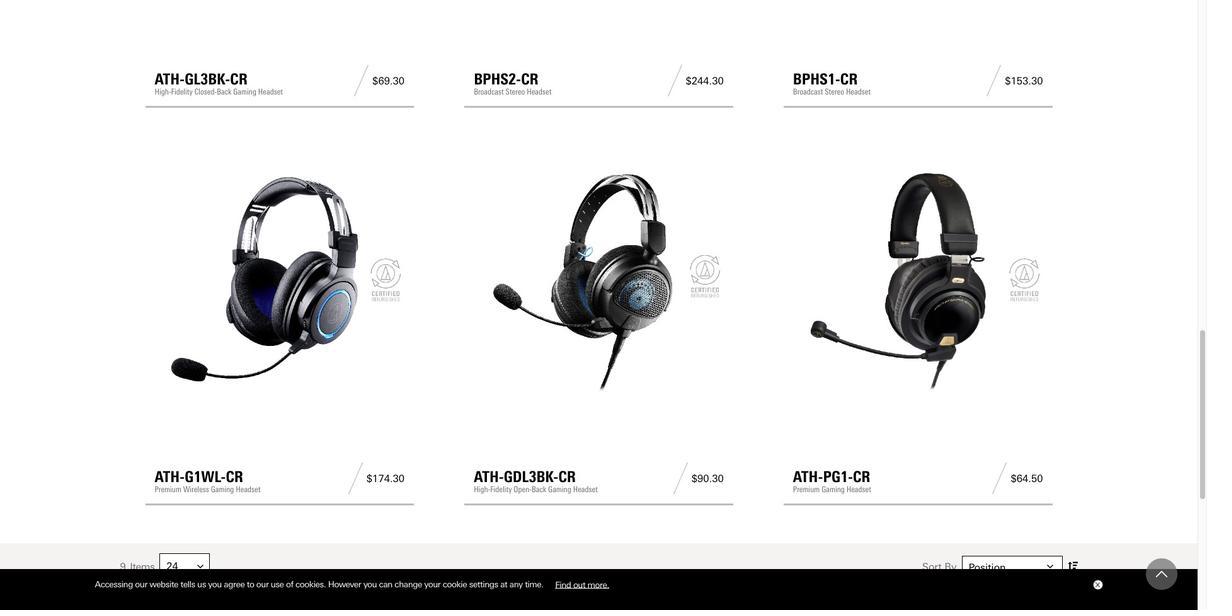 Task type: describe. For each thing, give the bounding box(es) containing it.
divider line image for bphs2-cr
[[664, 65, 686, 97]]

gaming inside ath-gl3bk-cr high-fidelity closed-back gaming headset
[[233, 87, 256, 97]]

tells
[[181, 579, 195, 589]]

high- for ath-gdl3bk-cr
[[474, 485, 490, 494]]

find out more. link
[[546, 575, 619, 594]]

arrow up image
[[1156, 568, 1168, 580]]

gaming inside ath-g1wl-cr premium wireless gaming headset
[[211, 485, 234, 494]]

carrat down image
[[197, 564, 204, 570]]

ath g1wl cr image
[[155, 155, 405, 405]]

headset inside bphs2-cr broadcast stereo headset
[[527, 87, 552, 97]]

cookies.
[[296, 579, 326, 589]]

ath-gdl3bk-cr high-fidelity open-back gaming headset
[[474, 468, 598, 494]]

divider line image for ath-gl3bk-cr
[[350, 65, 373, 97]]

bphs2 cr image
[[474, 0, 724, 7]]

open-
[[514, 485, 532, 494]]

cr for ath-g1wl-cr
[[226, 468, 243, 486]]

2 you from the left
[[363, 579, 377, 589]]

ath- for gdl3bk-
[[474, 468, 504, 486]]

headset inside ath-g1wl-cr premium wireless gaming headset
[[236, 485, 261, 494]]

sort by
[[922, 561, 957, 573]]

high- for ath-gl3bk-cr
[[155, 87, 171, 97]]

gdl3bk-
[[504, 468, 559, 486]]

premium for ath-pg1-cr
[[793, 485, 820, 494]]

back for gdl3bk-
[[532, 485, 546, 494]]

1 you from the left
[[208, 579, 222, 589]]

headset inside ath-gdl3bk-cr high-fidelity open-back gaming headset
[[573, 485, 598, 494]]

carrat down image
[[1047, 564, 1053, 570]]

$153.30
[[1005, 75, 1043, 87]]

gaming inside ath-gdl3bk-cr high-fidelity open-back gaming headset
[[548, 485, 571, 494]]

bphs1-
[[793, 70, 841, 88]]

by
[[945, 561, 957, 573]]

gaming inside ath-pg1-cr premium gaming headset
[[822, 485, 845, 494]]

time.
[[525, 579, 544, 589]]

out
[[573, 579, 586, 589]]

gl3bk-
[[185, 70, 230, 88]]

ath-gl3bk-cr high-fidelity closed-back gaming headset
[[155, 70, 283, 97]]

find
[[555, 579, 571, 589]]

9 items
[[120, 561, 155, 573]]

9
[[120, 561, 126, 573]]

closed-
[[195, 87, 217, 97]]

cross image
[[1095, 582, 1100, 587]]

bphs1-cr broadcast stereo headset
[[793, 70, 871, 97]]

divider line image for ath-gdl3bk-cr
[[670, 463, 692, 494]]

more.
[[588, 579, 609, 589]]

ath-pg1-cr premium gaming headset
[[793, 468, 872, 494]]

ath- for g1wl-
[[155, 468, 185, 486]]

ath- for gl3bk-
[[155, 70, 185, 88]]

find out more.
[[555, 579, 609, 589]]

back for gl3bk-
[[217, 87, 232, 97]]

cr for ath-pg1-cr
[[853, 468, 871, 486]]



Task type: vqa. For each thing, say whether or not it's contained in the screenshot.
Premium inside the ATH-G1WL-CR PREMIUM WIRELESS GAMING HEADSET
yes



Task type: locate. For each thing, give the bounding box(es) containing it.
wireless
[[183, 485, 209, 494]]

ath- inside ath-pg1-cr premium gaming headset
[[793, 468, 823, 486]]

0 horizontal spatial stereo
[[506, 87, 525, 97]]

pg1-
[[823, 468, 853, 486]]

us
[[197, 579, 206, 589]]

bphs2-
[[474, 70, 521, 88]]

1 stereo from the left
[[506, 87, 525, 97]]

0 vertical spatial high-
[[155, 87, 171, 97]]

1 broadcast from the left
[[474, 87, 504, 97]]

our down the items
[[135, 579, 147, 589]]

high- inside ath-gl3bk-cr high-fidelity closed-back gaming headset
[[155, 87, 171, 97]]

back inside ath-gdl3bk-cr high-fidelity open-back gaming headset
[[532, 485, 546, 494]]

however
[[328, 579, 361, 589]]

0 horizontal spatial our
[[135, 579, 147, 589]]

back inside ath-gl3bk-cr high-fidelity closed-back gaming headset
[[217, 87, 232, 97]]

1 horizontal spatial stereo
[[825, 87, 844, 97]]

broadcast inside bphs2-cr broadcast stereo headset
[[474, 87, 504, 97]]

cr inside ath-gl3bk-cr high-fidelity closed-back gaming headset
[[230, 70, 248, 88]]

premium inside ath-pg1-cr premium gaming headset
[[793, 485, 820, 494]]

2 our from the left
[[256, 579, 269, 589]]

headset inside ath-pg1-cr premium gaming headset
[[847, 485, 872, 494]]

cr inside ath-g1wl-cr premium wireless gaming headset
[[226, 468, 243, 486]]

to
[[247, 579, 254, 589]]

high-
[[155, 87, 171, 97], [474, 485, 490, 494]]

cr
[[230, 70, 248, 88], [521, 70, 539, 88], [841, 70, 858, 88], [226, 468, 243, 486], [559, 468, 576, 486], [853, 468, 871, 486]]

headset
[[258, 87, 283, 97], [527, 87, 552, 97], [846, 87, 871, 97], [236, 485, 261, 494], [573, 485, 598, 494], [847, 485, 872, 494]]

high- inside ath-gdl3bk-cr high-fidelity open-back gaming headset
[[474, 485, 490, 494]]

sort
[[922, 561, 942, 573]]

fidelity for gdl3bk-
[[490, 485, 512, 494]]

our
[[135, 579, 147, 589], [256, 579, 269, 589]]

you
[[208, 579, 222, 589], [363, 579, 377, 589]]

premium inside ath-g1wl-cr premium wireless gaming headset
[[155, 485, 181, 494]]

1 vertical spatial fidelity
[[490, 485, 512, 494]]

headset inside bphs1-cr broadcast stereo headset
[[846, 87, 871, 97]]

$69.30
[[373, 75, 405, 87]]

at
[[500, 579, 508, 589]]

fidelity
[[171, 87, 193, 97], [490, 485, 512, 494]]

settings
[[469, 579, 498, 589]]

stereo for bphs1-
[[825, 87, 844, 97]]

headset inside ath-gl3bk-cr high-fidelity closed-back gaming headset
[[258, 87, 283, 97]]

cr inside bphs2-cr broadcast stereo headset
[[521, 70, 539, 88]]

fidelity inside ath-gdl3bk-cr high-fidelity open-back gaming headset
[[490, 485, 512, 494]]

cr for ath-gl3bk-cr
[[230, 70, 248, 88]]

$90.30
[[692, 473, 724, 485]]

1 vertical spatial high-
[[474, 485, 490, 494]]

high- left open-
[[474, 485, 490, 494]]

cr inside bphs1-cr broadcast stereo headset
[[841, 70, 858, 88]]

fidelity inside ath-gl3bk-cr high-fidelity closed-back gaming headset
[[171, 87, 193, 97]]

ath-
[[155, 70, 185, 88], [155, 468, 185, 486], [474, 468, 504, 486], [793, 468, 823, 486]]

broadcast inside bphs1-cr broadcast stereo headset
[[793, 87, 823, 97]]

change
[[395, 579, 422, 589]]

cr inside ath-pg1-cr premium gaming headset
[[853, 468, 871, 486]]

premium for ath-g1wl-cr
[[155, 485, 181, 494]]

1 horizontal spatial back
[[532, 485, 546, 494]]

broadcast for bphs2-cr
[[474, 87, 504, 97]]

of
[[286, 579, 293, 589]]

cr inside ath-gdl3bk-cr high-fidelity open-back gaming headset
[[559, 468, 576, 486]]

1 horizontal spatial fidelity
[[490, 485, 512, 494]]

ath-g1wl-cr premium wireless gaming headset
[[155, 468, 261, 494]]

0 horizontal spatial fidelity
[[171, 87, 193, 97]]

divider line image for ath-pg1-cr
[[989, 463, 1011, 494]]

broadcast for bphs1-cr
[[793, 87, 823, 97]]

$64.50
[[1011, 473, 1043, 485]]

0 vertical spatial back
[[217, 87, 232, 97]]

stereo for bphs2-
[[506, 87, 525, 97]]

premium
[[155, 485, 181, 494], [793, 485, 820, 494]]

bphs2-cr broadcast stereo headset
[[474, 70, 552, 97]]

ath- inside ath-gdl3bk-cr high-fidelity open-back gaming headset
[[474, 468, 504, 486]]

use
[[271, 579, 284, 589]]

accessing our website tells us you agree to our use of cookies. however you can change your cookie settings at any time.
[[95, 579, 546, 589]]

set descending direction image
[[1068, 559, 1078, 575]]

0 horizontal spatial broadcast
[[474, 87, 504, 97]]

can
[[379, 579, 393, 589]]

1 horizontal spatial premium
[[793, 485, 820, 494]]

you left the can
[[363, 579, 377, 589]]

premium left pg1-
[[793, 485, 820, 494]]

premium left wireless
[[155, 485, 181, 494]]

1 our from the left
[[135, 579, 147, 589]]

2 premium from the left
[[793, 485, 820, 494]]

g1wl-
[[185, 468, 226, 486]]

1 horizontal spatial our
[[256, 579, 269, 589]]

1 horizontal spatial broadcast
[[793, 87, 823, 97]]

divider line image for ath-g1wl-cr
[[345, 463, 367, 494]]

ath-gdl3 gaming headset with boom microphone image
[[474, 155, 724, 405]]

2 stereo from the left
[[825, 87, 844, 97]]

1 horizontal spatial you
[[363, 579, 377, 589]]

fidelity left open-
[[490, 485, 512, 494]]

cookie
[[443, 579, 467, 589]]

stereo
[[506, 87, 525, 97], [825, 87, 844, 97]]

0 vertical spatial fidelity
[[171, 87, 193, 97]]

divider line image for bphs1-cr
[[983, 65, 1005, 97]]

stereo inside bphs1-cr broadcast stereo headset
[[825, 87, 844, 97]]

fidelity left closed-
[[171, 87, 193, 97]]

2 broadcast from the left
[[793, 87, 823, 97]]

0 horizontal spatial high-
[[155, 87, 171, 97]]

0 horizontal spatial back
[[217, 87, 232, 97]]

$174.30
[[367, 473, 405, 485]]

ath- inside ath-g1wl-cr premium wireless gaming headset
[[155, 468, 185, 486]]

items
[[130, 561, 155, 573]]

accessing
[[95, 579, 133, 589]]

website
[[150, 579, 178, 589]]

0 horizontal spatial premium
[[155, 485, 181, 494]]

1 vertical spatial back
[[532, 485, 546, 494]]

our right the to
[[256, 579, 269, 589]]

1 premium from the left
[[155, 485, 181, 494]]

1 horizontal spatial high-
[[474, 485, 490, 494]]

any
[[510, 579, 523, 589]]

ath pg1 cr image
[[793, 155, 1043, 405]]

fidelity for gl3bk-
[[171, 87, 193, 97]]

agree
[[224, 579, 245, 589]]

$244.30
[[686, 75, 724, 87]]

0 horizontal spatial you
[[208, 579, 222, 589]]

gaming
[[233, 87, 256, 97], [211, 485, 234, 494], [548, 485, 571, 494], [822, 485, 845, 494]]

ath- inside ath-gl3bk-cr high-fidelity closed-back gaming headset
[[155, 70, 185, 88]]

stereo inside bphs2-cr broadcast stereo headset
[[506, 87, 525, 97]]

ath- for pg1-
[[793, 468, 823, 486]]

back
[[217, 87, 232, 97], [532, 485, 546, 494]]

you right us
[[208, 579, 222, 589]]

broadcast
[[474, 87, 504, 97], [793, 87, 823, 97]]

high- left closed-
[[155, 87, 171, 97]]

cr for ath-gdl3bk-cr
[[559, 468, 576, 486]]

divider line image
[[350, 65, 373, 97], [664, 65, 686, 97], [983, 65, 1005, 97], [345, 463, 367, 494], [670, 463, 692, 494], [989, 463, 1011, 494]]

your
[[424, 579, 441, 589]]



